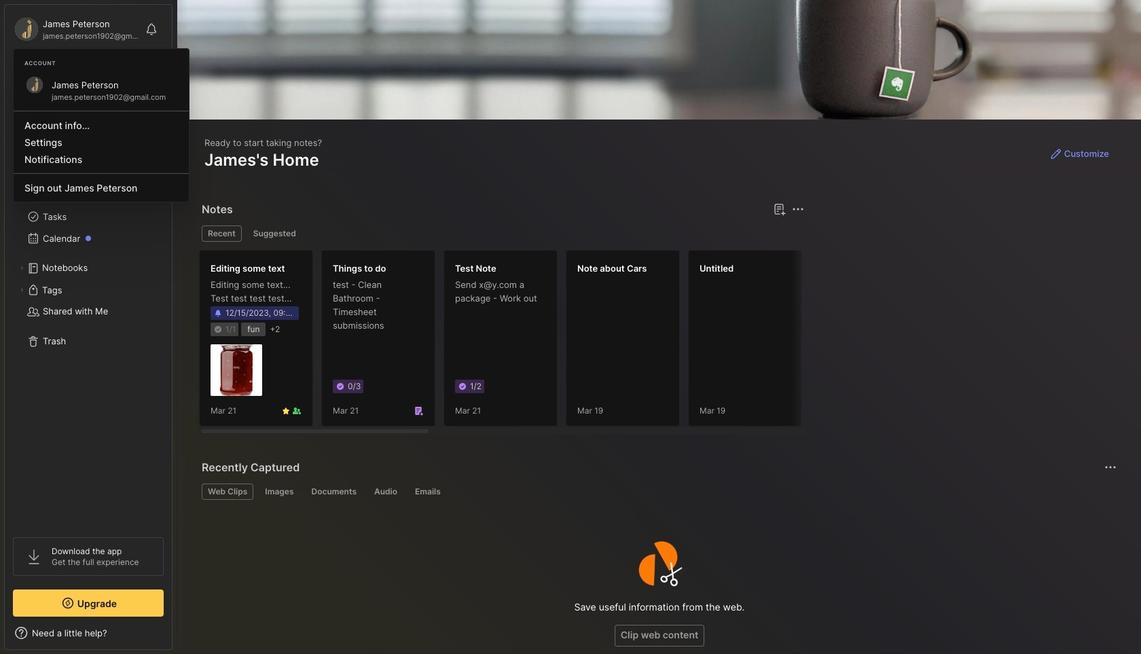 Task type: describe. For each thing, give the bounding box(es) containing it.
none search field inside main element
[[37, 67, 151, 84]]

main element
[[0, 0, 177, 654]]

1 tab list from the top
[[202, 226, 802, 242]]

0 horizontal spatial more actions field
[[789, 200, 808, 219]]

more actions image for bottom more actions field
[[1103, 459, 1119, 476]]

expand tags image
[[18, 286, 26, 294]]

thumbnail image
[[211, 345, 262, 396]]



Task type: locate. For each thing, give the bounding box(es) containing it.
More actions field
[[789, 200, 808, 219], [1101, 458, 1120, 477]]

tab
[[202, 226, 242, 242], [247, 226, 302, 242], [202, 484, 254, 500], [259, 484, 300, 500], [305, 484, 363, 500], [368, 484, 404, 500], [409, 484, 447, 500]]

1 horizontal spatial more actions field
[[1101, 458, 1120, 477]]

0 vertical spatial tab list
[[202, 226, 802, 242]]

1 vertical spatial more actions field
[[1101, 458, 1120, 477]]

dropdown list menu
[[14, 105, 189, 196]]

Search text field
[[37, 69, 151, 82]]

0 vertical spatial more actions field
[[789, 200, 808, 219]]

tab list
[[202, 226, 802, 242], [202, 484, 1115, 500]]

more actions image for the left more actions field
[[790, 201, 806, 217]]

WHAT'S NEW field
[[5, 622, 172, 644]]

tree inside main element
[[5, 132, 172, 525]]

click to collapse image
[[172, 629, 182, 645]]

2 tab list from the top
[[202, 484, 1115, 500]]

expand notebooks image
[[18, 264, 26, 272]]

0 horizontal spatial more actions image
[[790, 201, 806, 217]]

Account field
[[13, 16, 139, 43]]

more actions image
[[790, 201, 806, 217], [1103, 459, 1119, 476]]

tree
[[5, 132, 172, 525]]

row group
[[199, 250, 1141, 435]]

1 horizontal spatial more actions image
[[1103, 459, 1119, 476]]

0 vertical spatial more actions image
[[790, 201, 806, 217]]

1 vertical spatial tab list
[[202, 484, 1115, 500]]

None search field
[[37, 67, 151, 84]]

1 vertical spatial more actions image
[[1103, 459, 1119, 476]]



Task type: vqa. For each thing, say whether or not it's contained in the screenshot.
Checklist image
no



